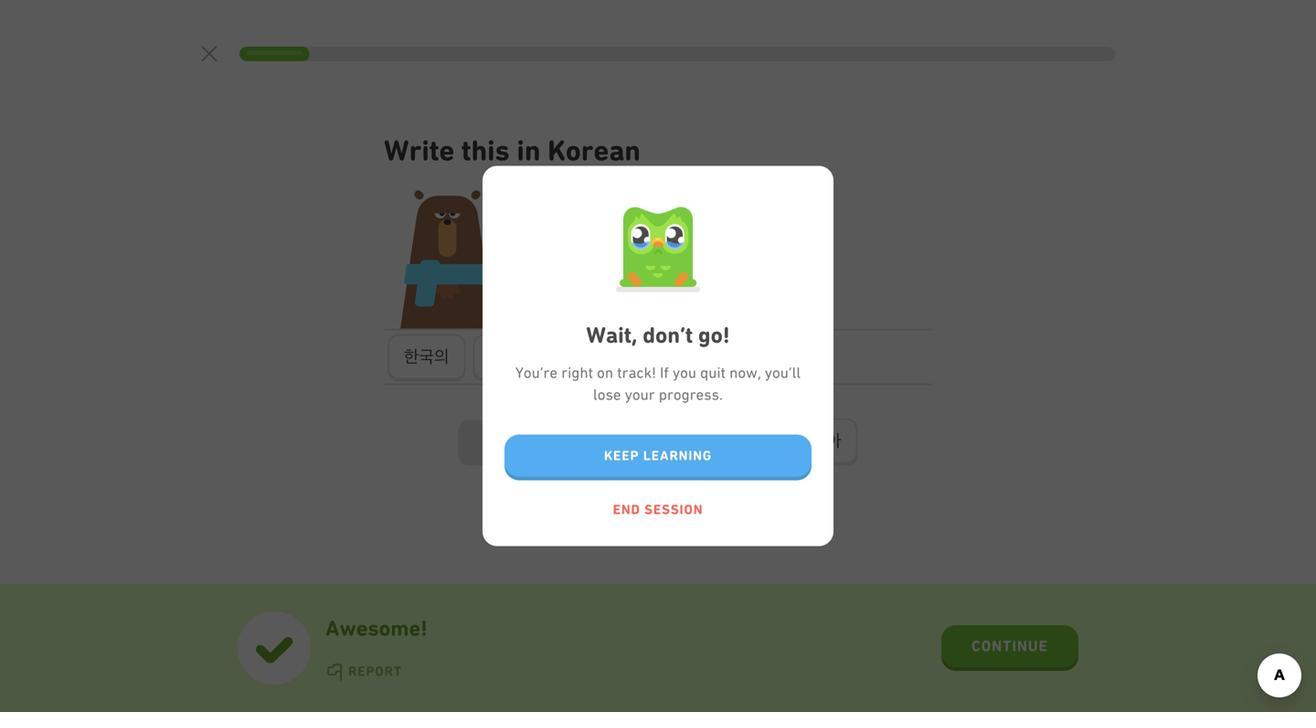 Task type: describe. For each thing, give the bounding box(es) containing it.
go!
[[698, 322, 730, 348]]

continue
[[972, 637, 1048, 655]]

lose
[[593, 386, 621, 403]]

quit
[[700, 364, 726, 381]]

end
[[613, 501, 641, 517]]

on
[[597, 364, 613, 381]]

1 vertical spatial 신문 button
[[614, 420, 677, 467]]

end session
[[613, 501, 703, 517]]

write this in korean
[[384, 133, 641, 167]]

end session button
[[505, 495, 812, 524]]

한국의 button for 신문
[[388, 334, 466, 382]]

아
[[826, 431, 841, 451]]

우유 button
[[544, 418, 607, 466]]

p a p e r
[[622, 244, 666, 264]]

한국의 for 우유
[[475, 433, 520, 453]]

continue button
[[941, 625, 1079, 671]]

한국의 for 신문
[[404, 347, 449, 367]]

track!
[[617, 364, 656, 381]]

awesome!
[[325, 616, 428, 641]]

don't
[[643, 322, 693, 348]]

you're
[[515, 364, 558, 381]]

2 p from the left
[[641, 244, 650, 264]]

this
[[461, 133, 510, 167]]

you'll
[[765, 364, 801, 381]]

신문 for 신문 button to the bottom
[[631, 433, 661, 453]]

한국의 button for 우유
[[458, 420, 536, 467]]

you're right on track! if you quit now, you'll lose your progress.
[[515, 364, 801, 403]]

now,
[[730, 364, 761, 381]]

session
[[645, 501, 703, 517]]

r
[[659, 244, 666, 264]]

신문 for the topmost 신문 button
[[489, 347, 519, 367]]

wait, don't go!
[[586, 322, 730, 348]]

우유
[[560, 431, 590, 451]]



Task type: locate. For each thing, give the bounding box(es) containing it.
0 vertical spatial 신문 button
[[473, 334, 536, 382]]

1 horizontal spatial p
[[641, 244, 650, 264]]

0 horizontal spatial p
[[622, 244, 632, 264]]

right
[[561, 364, 593, 381]]

wait,
[[586, 322, 637, 348]]

p
[[622, 244, 632, 264], [641, 244, 650, 264]]

keep
[[604, 447, 639, 463]]

e
[[650, 244, 659, 264]]

1 vertical spatial 한국의
[[475, 433, 520, 453]]

1 p from the left
[[622, 244, 632, 264]]

your
[[625, 386, 655, 403]]

you
[[673, 364, 697, 381]]

신문 button
[[473, 334, 536, 382], [614, 420, 677, 467]]

progress.
[[659, 386, 723, 403]]

report button
[[325, 663, 402, 681]]

0 horizontal spatial 신문 button
[[473, 334, 536, 382]]

1 vertical spatial 신문
[[631, 433, 661, 453]]

1 horizontal spatial 신문 button
[[614, 420, 677, 467]]

신문 button down your
[[614, 420, 677, 467]]

in
[[517, 133, 541, 167]]

progress bar
[[239, 47, 1115, 61]]

korean
[[548, 133, 641, 167]]

신문 button left right
[[473, 334, 536, 382]]

keep learning button
[[505, 435, 812, 480]]

0 vertical spatial 한국의
[[404, 347, 449, 367]]

0 vertical spatial 신문
[[489, 347, 519, 367]]

아 button
[[810, 418, 858, 466]]

report
[[348, 663, 402, 679]]

신문
[[489, 347, 519, 367], [631, 433, 661, 453]]

p left e
[[622, 244, 632, 264]]

a
[[632, 244, 641, 264]]

얘 button
[[755, 418, 803, 466]]

0 horizontal spatial 한국의
[[404, 347, 449, 367]]

한국의 button
[[388, 334, 466, 382], [458, 420, 536, 467]]

1 horizontal spatial 신문
[[631, 433, 661, 453]]

p left "r"
[[641, 244, 650, 264]]

얘
[[771, 431, 786, 451]]

아이
[[701, 431, 731, 451]]

신문 left right
[[489, 347, 519, 367]]

1 horizontal spatial 한국의
[[475, 433, 520, 453]]

아이 button
[[684, 418, 747, 466]]

0 vertical spatial 한국의 button
[[388, 334, 466, 382]]

keep learning
[[604, 447, 712, 463]]

1 vertical spatial 한국의 button
[[458, 420, 536, 467]]

신문 down your
[[631, 433, 661, 453]]

learning
[[643, 447, 712, 463]]

write
[[384, 133, 455, 167]]

한국의
[[404, 347, 449, 367], [475, 433, 520, 453]]

if
[[660, 364, 669, 381]]

0 horizontal spatial 신문
[[489, 347, 519, 367]]



Task type: vqa. For each thing, say whether or not it's contained in the screenshot.
посуду button
no



